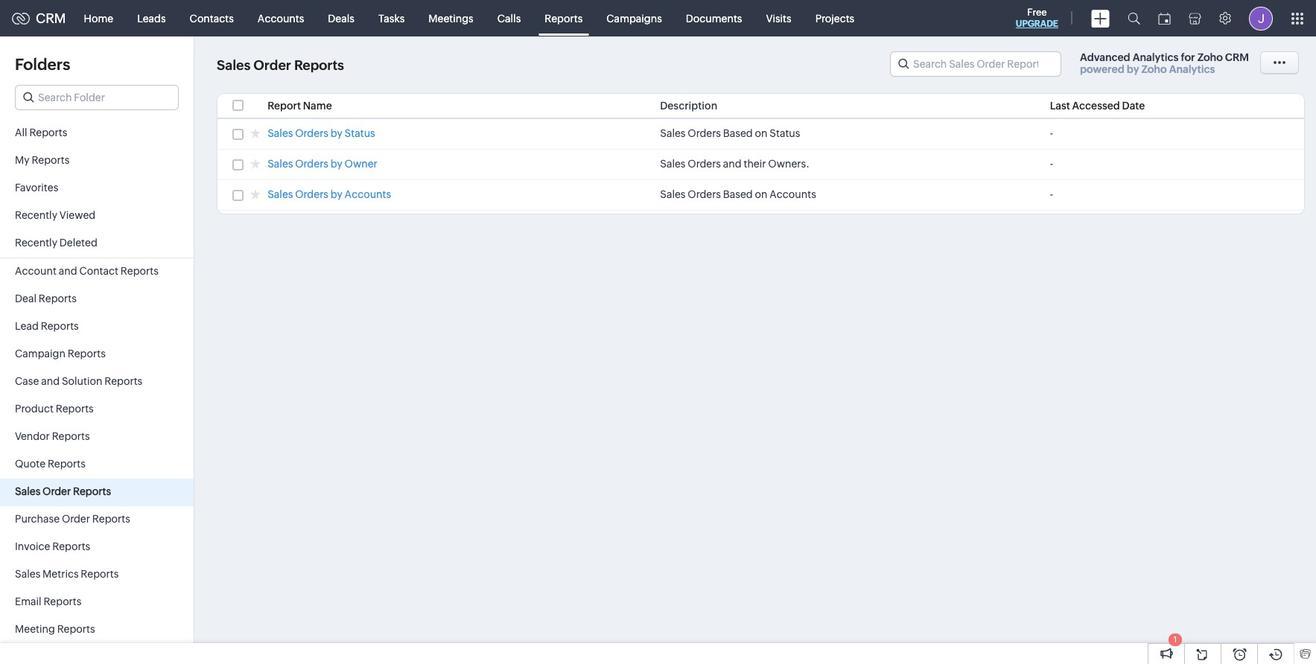 Task type: vqa. For each thing, say whether or not it's contained in the screenshot.
the 1
yes



Task type: locate. For each thing, give the bounding box(es) containing it.
owners.
[[768, 158, 810, 170]]

orders down sales orders by status "link"
[[295, 158, 328, 170]]

by down sales orders by owner link
[[331, 188, 343, 200]]

reports down invoice reports "link"
[[81, 568, 119, 580]]

recently down favorites
[[15, 209, 57, 221]]

leads link
[[125, 0, 178, 36]]

2 vertical spatial order
[[62, 513, 90, 525]]

orders down sales orders and their owners.
[[688, 188, 721, 200]]

1 vertical spatial crm
[[1225, 51, 1249, 63]]

1 vertical spatial recently
[[15, 237, 57, 249]]

status up owner
[[345, 127, 375, 139]]

sales order reports up report
[[217, 58, 344, 73]]

campaigns
[[607, 12, 662, 24]]

2 vertical spatial -
[[1050, 188, 1053, 200]]

recently deleted
[[15, 237, 97, 249]]

free
[[1028, 7, 1047, 18]]

zoho right for
[[1198, 51, 1223, 63]]

lead
[[15, 320, 39, 332]]

accounts down owners.
[[770, 188, 816, 200]]

2 - from the top
[[1050, 158, 1053, 170]]

0 horizontal spatial crm
[[36, 10, 66, 26]]

all reports
[[15, 127, 67, 139]]

2 based from the top
[[723, 188, 753, 200]]

sales order reports
[[217, 58, 344, 73], [15, 486, 111, 498]]

1 vertical spatial -
[[1050, 158, 1053, 170]]

home
[[84, 12, 113, 24]]

create menu element
[[1082, 0, 1119, 36]]

analytics left for
[[1133, 51, 1179, 63]]

zoho
[[1198, 51, 1223, 63], [1142, 63, 1167, 75]]

based down sales orders and their owners.
[[723, 188, 753, 200]]

meeting reports link
[[0, 617, 194, 644]]

accounts
[[258, 12, 304, 24], [345, 188, 391, 200], [770, 188, 816, 200]]

order for 'sales order reports' 'link'
[[43, 486, 71, 498]]

reports right all
[[29, 127, 67, 139]]

1 based from the top
[[723, 127, 753, 139]]

based
[[723, 127, 753, 139], [723, 188, 753, 200]]

email
[[15, 596, 41, 608]]

home link
[[72, 0, 125, 36]]

orders down the sales orders based on status
[[688, 158, 721, 170]]

order inside 'link'
[[43, 486, 71, 498]]

campaign reports
[[15, 348, 106, 360]]

1 recently from the top
[[15, 209, 57, 221]]

favorites
[[15, 182, 58, 194]]

calls link
[[486, 0, 533, 36]]

recently for recently deleted
[[15, 237, 57, 249]]

folders
[[15, 55, 70, 74]]

sales order reports inside 'link'
[[15, 486, 111, 498]]

0 vertical spatial based
[[723, 127, 753, 139]]

1 status from the left
[[345, 127, 375, 139]]

2 status from the left
[[770, 127, 800, 139]]

Search Folder text field
[[16, 86, 178, 110]]

lead reports link
[[0, 314, 194, 341]]

sales orders based on status
[[660, 127, 800, 139]]

account and contact reports link
[[0, 259, 194, 286]]

orders inside "link"
[[295, 127, 328, 139]]

recently
[[15, 209, 57, 221], [15, 237, 57, 249]]

reports right "contact"
[[121, 265, 159, 277]]

reports up name
[[294, 58, 344, 73]]

based up sales orders and their owners.
[[723, 127, 753, 139]]

crm down profile icon
[[1225, 51, 1249, 63]]

visits
[[766, 12, 792, 24]]

- for sales orders and their owners.
[[1050, 158, 1053, 170]]

my reports link
[[0, 148, 194, 175]]

lead reports
[[15, 320, 79, 332]]

date
[[1122, 100, 1145, 112]]

vendor
[[15, 431, 50, 443]]

all
[[15, 127, 27, 139]]

on for accounts
[[755, 188, 768, 200]]

and left the their at the right top
[[723, 158, 742, 170]]

reports link
[[533, 0, 595, 36]]

accounts link
[[246, 0, 316, 36]]

invoice reports
[[15, 541, 90, 553]]

reports
[[545, 12, 583, 24], [294, 58, 344, 73], [29, 127, 67, 139], [32, 154, 70, 166], [121, 265, 159, 277], [39, 293, 77, 305], [41, 320, 79, 332], [68, 348, 106, 360], [104, 375, 142, 387], [56, 403, 94, 415], [52, 431, 90, 443], [48, 458, 86, 470], [73, 486, 111, 498], [92, 513, 130, 525], [52, 541, 90, 553], [81, 568, 119, 580], [44, 596, 82, 608], [57, 624, 95, 635]]

deal reports link
[[0, 286, 194, 314]]

and
[[723, 158, 742, 170], [59, 265, 77, 277], [41, 375, 60, 387]]

1 horizontal spatial crm
[[1225, 51, 1249, 63]]

meeting reports
[[15, 624, 95, 635]]

orders down description
[[688, 127, 721, 139]]

by down name
[[331, 127, 343, 139]]

on for status
[[755, 127, 768, 139]]

0 vertical spatial -
[[1050, 127, 1053, 139]]

free upgrade
[[1016, 7, 1059, 29]]

visits link
[[754, 0, 804, 36]]

1 horizontal spatial status
[[770, 127, 800, 139]]

meeting
[[15, 624, 55, 635]]

meetings link
[[417, 0, 486, 36]]

order up report
[[254, 58, 291, 73]]

crm
[[36, 10, 66, 26], [1225, 51, 1249, 63]]

0 horizontal spatial zoho
[[1142, 63, 1167, 75]]

reports down quote reports link
[[73, 486, 111, 498]]

case and solution reports
[[15, 375, 142, 387]]

reports down purchase order reports
[[52, 541, 90, 553]]

documents link
[[674, 0, 754, 36]]

accounts left 'deals'
[[258, 12, 304, 24]]

orders down sales orders by owner link
[[295, 188, 328, 200]]

order down 'sales order reports' 'link'
[[62, 513, 90, 525]]

reports right 'calls' on the top left of the page
[[545, 12, 583, 24]]

0 horizontal spatial sales order reports
[[15, 486, 111, 498]]

recently deleted link
[[0, 230, 194, 258]]

quote reports link
[[0, 451, 194, 479]]

by right the powered
[[1127, 63, 1139, 75]]

- for sales orders based on accounts
[[1050, 188, 1053, 200]]

and inside case and solution reports link
[[41, 375, 60, 387]]

and right case
[[41, 375, 60, 387]]

0 horizontal spatial status
[[345, 127, 375, 139]]

1 vertical spatial sales order reports
[[15, 486, 111, 498]]

0 vertical spatial recently
[[15, 209, 57, 221]]

projects
[[815, 12, 855, 24]]

orders for sales orders by accounts
[[295, 188, 328, 200]]

0 vertical spatial on
[[755, 127, 768, 139]]

0 vertical spatial sales order reports
[[217, 58, 344, 73]]

and inside account and contact reports link
[[59, 265, 77, 277]]

reports up 'lead reports'
[[39, 293, 77, 305]]

invoice reports link
[[0, 534, 194, 562]]

0 vertical spatial crm
[[36, 10, 66, 26]]

profile image
[[1249, 6, 1273, 30]]

sales order reports up purchase order reports
[[15, 486, 111, 498]]

sales orders based on accounts
[[660, 188, 816, 200]]

reports down 'sales order reports' 'link'
[[92, 513, 130, 525]]

status up owners.
[[770, 127, 800, 139]]

status inside "link"
[[345, 127, 375, 139]]

for
[[1181, 51, 1195, 63]]

2 vertical spatial and
[[41, 375, 60, 387]]

on
[[755, 127, 768, 139], [755, 188, 768, 200]]

product reports link
[[0, 396, 194, 424]]

crm right logo
[[36, 10, 66, 26]]

report
[[268, 100, 301, 112]]

sales orders by status link
[[268, 127, 375, 142]]

1 vertical spatial order
[[43, 486, 71, 498]]

on up the their at the right top
[[755, 127, 768, 139]]

search element
[[1119, 0, 1150, 37]]

sales orders by status
[[268, 127, 375, 139]]

1 vertical spatial on
[[755, 188, 768, 200]]

email reports
[[15, 596, 82, 608]]

sales
[[217, 58, 251, 73], [268, 127, 293, 139], [660, 127, 686, 139], [268, 158, 293, 170], [660, 158, 686, 170], [268, 188, 293, 200], [660, 188, 686, 200], [15, 486, 40, 498], [15, 568, 40, 580]]

and down deleted
[[59, 265, 77, 277]]

3 - from the top
[[1050, 188, 1053, 200]]

deals
[[328, 12, 355, 24]]

by inside "link"
[[331, 127, 343, 139]]

orders down name
[[295, 127, 328, 139]]

contacts link
[[178, 0, 246, 36]]

recently viewed link
[[0, 203, 194, 230]]

orders for sales orders by status
[[295, 127, 328, 139]]

accounts down owner
[[345, 188, 391, 200]]

reports down the metrics
[[44, 596, 82, 608]]

order inside "link"
[[62, 513, 90, 525]]

orders for sales orders by owner
[[295, 158, 328, 170]]

sales inside "link"
[[268, 127, 293, 139]]

orders
[[295, 127, 328, 139], [688, 127, 721, 139], [295, 158, 328, 170], [688, 158, 721, 170], [295, 188, 328, 200], [688, 188, 721, 200]]

1 - from the top
[[1050, 127, 1053, 139]]

on down the their at the right top
[[755, 188, 768, 200]]

and for case and solution reports
[[41, 375, 60, 387]]

recently up account
[[15, 237, 57, 249]]

report name
[[268, 100, 332, 112]]

2 recently from the top
[[15, 237, 57, 249]]

1 vertical spatial and
[[59, 265, 77, 277]]

2 on from the top
[[755, 188, 768, 200]]

1 vertical spatial based
[[723, 188, 753, 200]]

advanced analytics for zoho crm powered by zoho analytics
[[1080, 51, 1249, 75]]

order
[[254, 58, 291, 73], [43, 486, 71, 498], [62, 513, 90, 525]]

by left owner
[[331, 158, 343, 170]]

reports down product reports
[[52, 431, 90, 443]]

1 on from the top
[[755, 127, 768, 139]]

sales metrics reports
[[15, 568, 119, 580]]

sales order reports link
[[0, 479, 194, 507]]

zoho left for
[[1142, 63, 1167, 75]]

order down quote reports at the bottom left
[[43, 486, 71, 498]]



Task type: describe. For each thing, give the bounding box(es) containing it.
contact
[[79, 265, 118, 277]]

reports down case and solution reports
[[56, 403, 94, 415]]

solution
[[62, 375, 102, 387]]

based for accounts
[[723, 188, 753, 200]]

documents
[[686, 12, 742, 24]]

case
[[15, 375, 39, 387]]

purchase order reports
[[15, 513, 130, 525]]

1 horizontal spatial zoho
[[1198, 51, 1223, 63]]

projects link
[[804, 0, 867, 36]]

calendar image
[[1158, 12, 1171, 24]]

order for purchase order reports "link"
[[62, 513, 90, 525]]

Search Sales Order Reports text field
[[891, 52, 1061, 76]]

accessed
[[1072, 100, 1120, 112]]

1 horizontal spatial accounts
[[345, 188, 391, 200]]

description
[[660, 100, 718, 112]]

by for sales orders and their owners.
[[331, 158, 343, 170]]

deleted
[[59, 237, 97, 249]]

profile element
[[1240, 0, 1282, 36]]

leads
[[137, 12, 166, 24]]

reports up campaign reports
[[41, 320, 79, 332]]

tasks
[[378, 12, 405, 24]]

campaign
[[15, 348, 66, 360]]

sales orders by owner
[[268, 158, 378, 170]]

purchase order reports link
[[0, 507, 194, 534]]

upgrade
[[1016, 19, 1059, 29]]

deal reports
[[15, 293, 77, 305]]

0 vertical spatial order
[[254, 58, 291, 73]]

campaigns link
[[595, 0, 674, 36]]

deals link
[[316, 0, 366, 36]]

sales orders by accounts link
[[268, 188, 391, 203]]

contacts
[[190, 12, 234, 24]]

account
[[15, 265, 57, 277]]

my
[[15, 154, 29, 166]]

orders for sales orders and their owners.
[[688, 158, 721, 170]]

0 horizontal spatial accounts
[[258, 12, 304, 24]]

orders for sales orders based on accounts
[[688, 188, 721, 200]]

case and solution reports link
[[0, 369, 194, 396]]

email reports link
[[0, 589, 194, 617]]

my reports
[[15, 154, 70, 166]]

recently viewed
[[15, 209, 95, 221]]

create menu image
[[1091, 9, 1110, 27]]

by for sales orders based on accounts
[[331, 188, 343, 200]]

sales orders by owner link
[[268, 158, 378, 172]]

last
[[1050, 100, 1070, 112]]

viewed
[[59, 209, 95, 221]]

purchase
[[15, 513, 60, 525]]

owner
[[345, 158, 378, 170]]

and for account and contact reports
[[59, 265, 77, 277]]

sales orders by accounts
[[268, 188, 391, 200]]

reports up solution
[[68, 348, 106, 360]]

reports down vendor reports
[[48, 458, 86, 470]]

invoice
[[15, 541, 50, 553]]

analytics down calendar icon
[[1169, 63, 1215, 75]]

crm link
[[12, 10, 66, 26]]

0 vertical spatial and
[[723, 158, 742, 170]]

all reports link
[[0, 120, 194, 148]]

calls
[[497, 12, 521, 24]]

reports down campaign reports link
[[104, 375, 142, 387]]

meetings
[[429, 12, 474, 24]]

orders for sales orders based on status
[[688, 127, 721, 139]]

account and contact reports
[[15, 265, 159, 277]]

vendor reports link
[[0, 424, 194, 451]]

last accessed date
[[1050, 100, 1145, 112]]

recently for recently viewed
[[15, 209, 57, 221]]

favorites link
[[0, 175, 194, 203]]

tasks link
[[366, 0, 417, 36]]

product
[[15, 403, 54, 415]]

powered
[[1080, 63, 1125, 75]]

1
[[1174, 635, 1177, 644]]

name
[[303, 100, 332, 112]]

by for sales orders based on status
[[331, 127, 343, 139]]

reports down email reports link
[[57, 624, 95, 635]]

search image
[[1128, 12, 1141, 25]]

2 horizontal spatial accounts
[[770, 188, 816, 200]]

reports right my
[[32, 154, 70, 166]]

sales orders and their owners.
[[660, 158, 810, 170]]

logo image
[[12, 12, 30, 24]]

quote
[[15, 458, 45, 470]]

product reports
[[15, 403, 94, 415]]

crm inside advanced analytics for zoho crm powered by zoho analytics
[[1225, 51, 1249, 63]]

advanced
[[1080, 51, 1131, 63]]

1 horizontal spatial sales order reports
[[217, 58, 344, 73]]

sales metrics reports link
[[0, 562, 194, 589]]

their
[[744, 158, 766, 170]]

- for sales orders based on status
[[1050, 127, 1053, 139]]

quote reports
[[15, 458, 86, 470]]

based for status
[[723, 127, 753, 139]]

campaign reports link
[[0, 341, 194, 369]]

by inside advanced analytics for zoho crm powered by zoho analytics
[[1127, 63, 1139, 75]]



